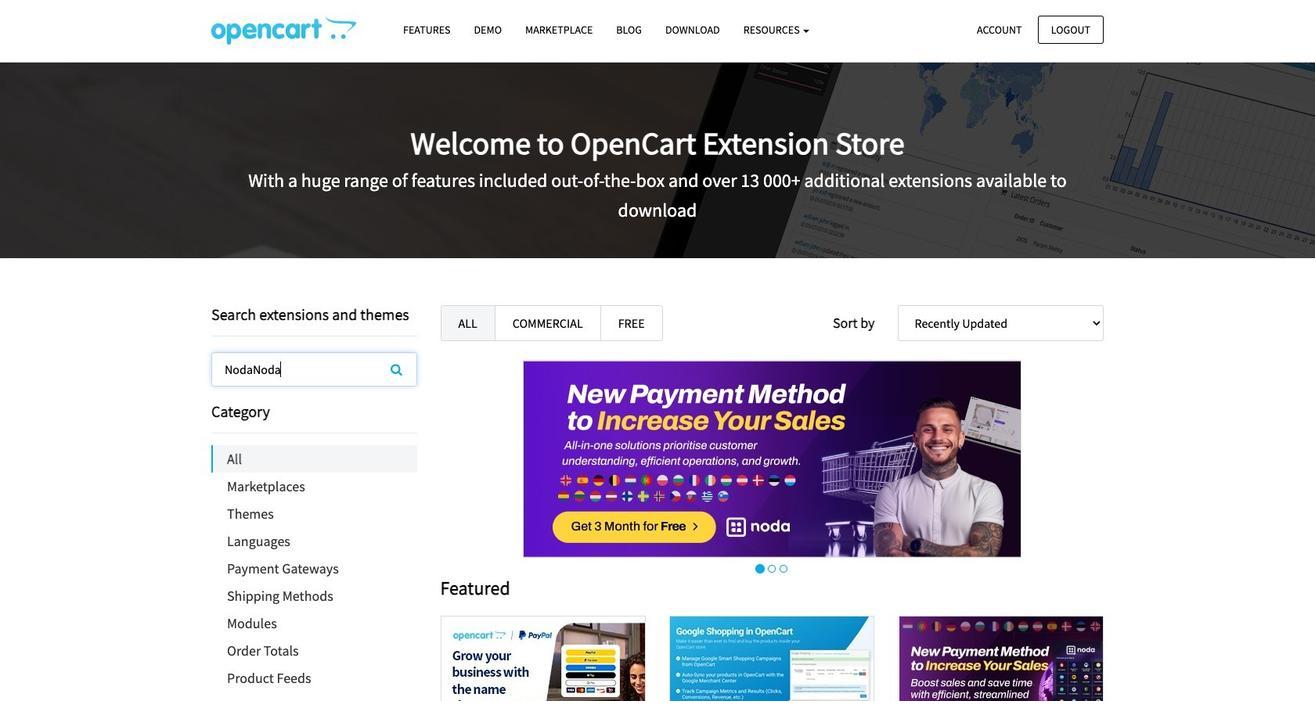 Task type: describe. For each thing, give the bounding box(es) containing it.
google shopping for opencart image
[[671, 617, 874, 702]]

node image
[[523, 360, 1022, 558]]

paypal checkout integration image
[[442, 617, 645, 702]]



Task type: locate. For each thing, give the bounding box(es) containing it.
noda image
[[900, 617, 1103, 702]]

opencart extensions image
[[211, 16, 356, 45]]

None text field
[[212, 353, 416, 386]]

search image
[[391, 363, 403, 376]]



Task type: vqa. For each thing, say whether or not it's contained in the screenshot.
Opencart extensions image
yes



